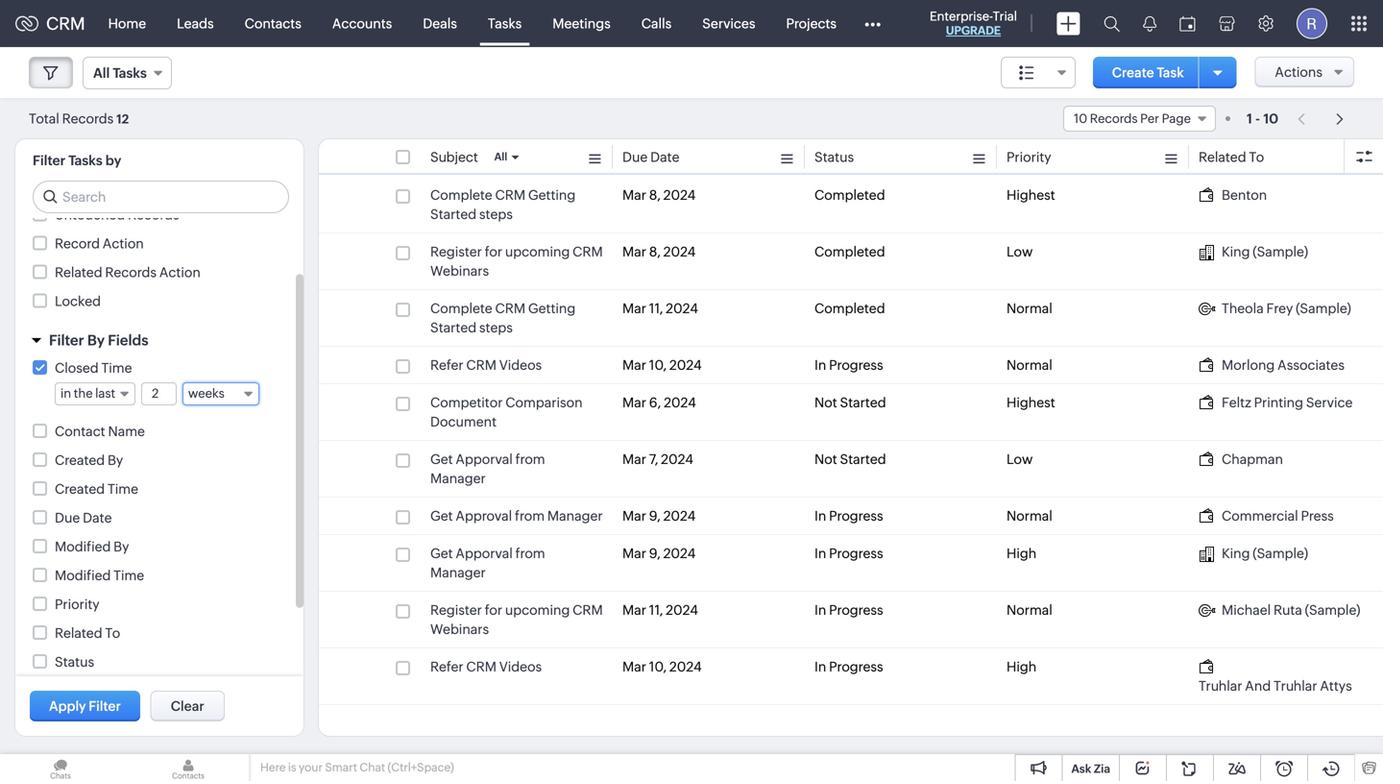 Task type: describe. For each thing, give the bounding box(es) containing it.
1 horizontal spatial priority
[[1007, 149, 1052, 165]]

webinars for mar 11, 2024
[[430, 622, 489, 637]]

ask zia
[[1072, 762, 1111, 775]]

from for normal
[[515, 508, 545, 524]]

feltz printing service
[[1222, 395, 1353, 410]]

size image
[[1019, 64, 1035, 82]]

feltz printing service link
[[1199, 393, 1353, 412]]

0 vertical spatial related to
[[1199, 149, 1265, 165]]

from for low
[[516, 452, 545, 467]]

create task
[[1113, 65, 1185, 80]]

create task button
[[1093, 57, 1204, 88]]

competitor comparison document
[[430, 395, 583, 430]]

modified time
[[55, 568, 144, 583]]

register for upcoming crm webinars link for mar 8, 2024
[[430, 242, 603, 281]]

mar 11, 2024 for register for upcoming crm webinars
[[623, 602, 699, 618]]

progress for king (sample)
[[829, 546, 884, 561]]

1 horizontal spatial date
[[651, 149, 680, 165]]

record action
[[55, 236, 144, 251]]

in for king (sample)
[[815, 546, 827, 561]]

2024 for theola frey (sample) link
[[666, 301, 699, 316]]

mar 6, 2024
[[623, 395, 697, 410]]

apporval for mar 9, 2024
[[456, 546, 513, 561]]

fields
[[108, 332, 149, 349]]

8, for complete crm getting started steps
[[649, 187, 661, 203]]

10 Records Per Page field
[[1064, 106, 1216, 132]]

by
[[105, 153, 121, 168]]

for for mar 11, 2024
[[485, 602, 503, 618]]

chat
[[360, 761, 385, 774]]

zia
[[1094, 762, 1111, 775]]

2024 for commercial press link
[[664, 508, 696, 524]]

projects link
[[771, 0, 852, 47]]

0 vertical spatial due
[[623, 149, 648, 165]]

records for untouched
[[128, 207, 179, 222]]

mar 7, 2024
[[623, 452, 694, 467]]

2024 for michael ruta (sample) link at the bottom of page
[[666, 602, 699, 618]]

clear
[[171, 699, 204, 714]]

(sample) right ruta
[[1306, 602, 1361, 618]]

contacts
[[245, 16, 302, 31]]

logo image
[[15, 16, 38, 31]]

all for all
[[495, 151, 508, 163]]

2 truhlar from the left
[[1274, 678, 1318, 694]]

your
[[299, 761, 323, 774]]

2024 for feltz printing service link
[[664, 395, 697, 410]]

profile image
[[1297, 8, 1328, 39]]

1 horizontal spatial to
[[1250, 149, 1265, 165]]

deals
[[423, 16, 457, 31]]

contact
[[55, 424, 105, 439]]

0 vertical spatial status
[[815, 149, 854, 165]]

get for low
[[430, 452, 453, 467]]

comparison
[[506, 395, 583, 410]]

morlong associates link
[[1199, 356, 1345, 375]]

associates
[[1278, 357, 1345, 373]]

9, for get apporval from manager
[[649, 546, 661, 561]]

created time
[[55, 481, 138, 497]]

commercial press
[[1222, 508, 1334, 524]]

frey
[[1267, 301, 1294, 316]]

mar 9, 2024 for get approval from manager
[[623, 508, 696, 524]]

complete crm getting started steps for mar 8, 2024
[[430, 187, 576, 222]]

mar for benton link
[[623, 187, 647, 203]]

services link
[[687, 0, 771, 47]]

page
[[1162, 111, 1191, 126]]

chapman link
[[1199, 450, 1284, 469]]

completed for normal
[[815, 301, 886, 316]]

untouched
[[55, 207, 125, 222]]

mar for commercial press link
[[623, 508, 647, 524]]

king for low
[[1222, 244, 1251, 259]]

michael ruta (sample) link
[[1199, 601, 1361, 620]]

morlong associates
[[1222, 357, 1345, 373]]

(ctrl+space)
[[388, 761, 454, 774]]

getting for mar 8, 2024
[[528, 187, 576, 203]]

records for related
[[105, 265, 157, 280]]

tasks for filter tasks by
[[68, 153, 102, 168]]

complete crm getting started steps for mar 11, 2024
[[430, 301, 576, 335]]

videos for high
[[499, 659, 542, 675]]

here is your smart chat (ctrl+space)
[[260, 761, 454, 774]]

filter by fields button
[[15, 323, 304, 357]]

mar 10, 2024 for high
[[623, 659, 702, 675]]

11, for complete crm getting started steps
[[649, 301, 663, 316]]

filter tasks by
[[33, 153, 121, 168]]

2 horizontal spatial tasks
[[488, 16, 522, 31]]

0 horizontal spatial related to
[[55, 626, 120, 641]]

highest for not started
[[1007, 395, 1056, 410]]

subject
[[430, 149, 478, 165]]

Other Modules field
[[852, 8, 894, 39]]

2024 for 'truhlar and truhlar attys' link
[[670, 659, 702, 675]]

register for mar 11, 2024
[[430, 602, 482, 618]]

in progress for king
[[815, 546, 884, 561]]

theola
[[1222, 301, 1264, 316]]

get approval from manager
[[430, 508, 603, 524]]

normal for michael ruta (sample)
[[1007, 602, 1053, 618]]

services
[[703, 16, 756, 31]]

create menu image
[[1057, 12, 1081, 35]]

trial
[[993, 9, 1018, 24]]

meetings link
[[537, 0, 626, 47]]

filter inside apply filter button
[[89, 699, 121, 714]]

(sample) right frey
[[1296, 301, 1352, 316]]

(sample) up frey
[[1253, 244, 1309, 259]]

record
[[55, 236, 100, 251]]

contacts image
[[128, 754, 249, 781]]

in progress for michael
[[815, 602, 884, 618]]

benton link
[[1199, 185, 1268, 205]]

mar for theola frey (sample) link
[[623, 301, 647, 316]]

apply
[[49, 699, 86, 714]]

mar for chapman link
[[623, 452, 647, 467]]

total
[[29, 111, 59, 126]]

and
[[1246, 678, 1271, 694]]

created by
[[55, 453, 123, 468]]

complete crm getting started steps link for mar 8, 2024
[[430, 185, 603, 224]]

per
[[1141, 111, 1160, 126]]

10, for normal
[[649, 357, 667, 373]]

refer crm videos link for normal
[[430, 356, 542, 375]]

printing
[[1255, 395, 1304, 410]]

steps for mar 11, 2024
[[479, 320, 513, 335]]

not for mar 7, 2024
[[815, 452, 838, 467]]

crm link
[[15, 14, 85, 33]]

8 mar from the top
[[623, 546, 647, 561]]

deals link
[[408, 0, 473, 47]]

weeks field
[[182, 382, 259, 405]]

in
[[61, 386, 71, 401]]

10 records per page
[[1074, 111, 1191, 126]]

low for completed
[[1007, 244, 1033, 259]]

meetings
[[553, 16, 611, 31]]

smart
[[325, 761, 357, 774]]

7,
[[649, 452, 659, 467]]

competitor
[[430, 395, 503, 410]]

benton
[[1222, 187, 1268, 203]]

for for mar 8, 2024
[[485, 244, 503, 259]]

in progress for commercial
[[815, 508, 884, 524]]

high for king (sample)
[[1007, 546, 1037, 561]]

11, for register for upcoming crm webinars
[[649, 602, 663, 618]]

service
[[1307, 395, 1353, 410]]

calls
[[642, 16, 672, 31]]

contact name
[[55, 424, 145, 439]]

upcoming for mar 11, 2024
[[505, 602, 570, 618]]

related records action
[[55, 265, 201, 280]]

approval
[[456, 508, 512, 524]]

accounts
[[332, 16, 392, 31]]

12
[[116, 112, 129, 126]]

in for truhlar and truhlar attys
[[815, 659, 827, 675]]

2 mar from the top
[[623, 244, 647, 259]]

manager for high
[[430, 565, 486, 580]]

closed time
[[55, 360, 132, 376]]

ask
[[1072, 762, 1092, 775]]

0 vertical spatial action
[[103, 236, 144, 251]]

steps for mar 8, 2024
[[479, 207, 513, 222]]

1 horizontal spatial due date
[[623, 149, 680, 165]]

calls link
[[626, 0, 687, 47]]

0 horizontal spatial status
[[55, 654, 94, 670]]

manager for low
[[430, 471, 486, 486]]

not started for mar 6, 2024
[[815, 395, 887, 410]]

high for truhlar and truhlar attys
[[1007, 659, 1037, 675]]

is
[[288, 761, 297, 774]]

by for filter
[[87, 332, 105, 349]]

register for mar 8, 2024
[[430, 244, 482, 259]]

in for morlong associates
[[815, 357, 827, 373]]

ruta
[[1274, 602, 1303, 618]]

task
[[1157, 65, 1185, 80]]

time for created time
[[108, 481, 138, 497]]

home
[[108, 16, 146, 31]]

truhlar and truhlar attys link
[[1199, 657, 1372, 696]]

signals image
[[1143, 15, 1157, 32]]

leads link
[[162, 0, 229, 47]]

time for modified time
[[114, 568, 144, 583]]

competitor comparison document link
[[430, 393, 603, 431]]

mar for 'truhlar and truhlar attys' link
[[623, 659, 647, 675]]

10 inside field
[[1074, 111, 1088, 126]]

get apporval from manager for mar 9, 2024
[[430, 546, 545, 580]]

in for commercial press
[[815, 508, 827, 524]]

9, for get approval from manager
[[649, 508, 661, 524]]

10, for high
[[649, 659, 667, 675]]

2024 for morlong associates link
[[670, 357, 702, 373]]

theola frey (sample) link
[[1199, 299, 1352, 318]]



Task type: locate. For each thing, give the bounding box(es) containing it.
0 horizontal spatial tasks
[[68, 153, 102, 168]]

records
[[62, 111, 114, 126], [1090, 111, 1138, 126], [128, 207, 179, 222], [105, 265, 157, 280]]

1 modified from the top
[[55, 539, 111, 554]]

chats image
[[0, 754, 121, 781]]

not started for mar 7, 2024
[[815, 452, 887, 467]]

records for 10
[[1090, 111, 1138, 126]]

2 register for upcoming crm webinars link from the top
[[430, 601, 603, 639]]

enterprise-trial upgrade
[[930, 9, 1018, 37]]

name
[[108, 424, 145, 439]]

all right subject
[[495, 151, 508, 163]]

1 webinars from the top
[[430, 263, 489, 279]]

get apporval from manager down approval
[[430, 546, 545, 580]]

total records 12
[[29, 111, 129, 126]]

0 vertical spatial refer crm videos
[[430, 357, 542, 373]]

king down benton link
[[1222, 244, 1251, 259]]

1 - 10
[[1247, 111, 1279, 126]]

(sample)
[[1253, 244, 1309, 259], [1296, 301, 1352, 316], [1253, 546, 1309, 561], [1306, 602, 1361, 618]]

2 apporval from the top
[[456, 546, 513, 561]]

0 vertical spatial mar 10, 2024
[[623, 357, 702, 373]]

signals element
[[1132, 0, 1168, 47]]

1 king (sample) link from the top
[[1199, 242, 1309, 261]]

in progress for morlong
[[815, 357, 884, 373]]

1 refer from the top
[[430, 357, 464, 373]]

get approval from manager link
[[430, 506, 603, 526]]

0 vertical spatial getting
[[528, 187, 576, 203]]

king for high
[[1222, 546, 1251, 561]]

2 10, from the top
[[649, 659, 667, 675]]

priority
[[1007, 149, 1052, 165], [55, 597, 100, 612]]

1 vertical spatial upcoming
[[505, 602, 570, 618]]

0 vertical spatial complete
[[430, 187, 493, 203]]

1 from from the top
[[516, 452, 545, 467]]

manager right approval
[[548, 508, 603, 524]]

2 for from the top
[[485, 602, 503, 618]]

from for high
[[516, 546, 545, 561]]

1 vertical spatial not started
[[815, 452, 887, 467]]

2 refer crm videos link from the top
[[430, 657, 542, 676]]

0 vertical spatial manager
[[430, 471, 486, 486]]

get apporval from manager link
[[430, 450, 603, 488], [430, 544, 603, 582]]

1 vertical spatial tasks
[[113, 65, 147, 81]]

manager inside get approval from manager link
[[548, 508, 603, 524]]

upcoming for mar 8, 2024
[[505, 244, 570, 259]]

1 vertical spatial get
[[430, 508, 453, 524]]

1 videos from the top
[[499, 357, 542, 373]]

1 vertical spatial mar 8, 2024
[[623, 244, 696, 259]]

3 in progress from the top
[[815, 546, 884, 561]]

mar for morlong associates link
[[623, 357, 647, 373]]

0 vertical spatial filter
[[33, 153, 65, 168]]

records up the 'record action'
[[128, 207, 179, 222]]

records inside field
[[1090, 111, 1138, 126]]

register for upcoming crm webinars for mar 11, 2024
[[430, 602, 603, 637]]

get apporval from manager link for mar 7, 2024
[[430, 450, 603, 488]]

not for mar 6, 2024
[[815, 395, 838, 410]]

None field
[[1001, 57, 1076, 88]]

1 vertical spatial 11,
[[649, 602, 663, 618]]

1 vertical spatial king (sample)
[[1222, 546, 1309, 561]]

get apporval from manager up approval
[[430, 452, 545, 486]]

theola frey (sample)
[[1222, 301, 1352, 316]]

get down get approval from manager link
[[430, 546, 453, 561]]

king (sample) link for low
[[1199, 242, 1309, 261]]

Search text field
[[34, 182, 288, 212]]

4 normal from the top
[[1007, 602, 1053, 618]]

filter inside filter by fields dropdown button
[[49, 332, 84, 349]]

progress
[[829, 357, 884, 373], [829, 508, 884, 524], [829, 546, 884, 561], [829, 602, 884, 618], [829, 659, 884, 675]]

register
[[430, 244, 482, 259], [430, 602, 482, 618]]

1 complete crm getting started steps link from the top
[[430, 185, 603, 224]]

1 highest from the top
[[1007, 187, 1056, 203]]

1 vertical spatial getting
[[528, 301, 576, 316]]

0 vertical spatial mar 8, 2024
[[623, 187, 696, 203]]

1 not started from the top
[[815, 395, 887, 410]]

row group containing complete crm getting started steps
[[319, 177, 1384, 705]]

get apporval from manager link down get approval from manager
[[430, 544, 603, 582]]

time down "modified by"
[[114, 568, 144, 583]]

10 left per
[[1074, 111, 1088, 126]]

1 progress from the top
[[829, 357, 884, 373]]

4 in from the top
[[815, 602, 827, 618]]

complete crm getting started steps down subject
[[430, 187, 576, 222]]

row group
[[319, 177, 1384, 705]]

0 vertical spatial for
[[485, 244, 503, 259]]

2 8, from the top
[[649, 244, 661, 259]]

by up modified time
[[114, 539, 129, 554]]

2 vertical spatial tasks
[[68, 153, 102, 168]]

not started
[[815, 395, 887, 410], [815, 452, 887, 467]]

0 vertical spatial high
[[1007, 546, 1037, 561]]

0 vertical spatial get apporval from manager link
[[430, 450, 603, 488]]

related to up benton link
[[1199, 149, 1265, 165]]

0 vertical spatial date
[[651, 149, 680, 165]]

1 vertical spatial king (sample) link
[[1199, 544, 1309, 563]]

0 horizontal spatial to
[[105, 626, 120, 641]]

enterprise-
[[930, 9, 993, 24]]

1 in from the top
[[815, 357, 827, 373]]

webinars for mar 8, 2024
[[430, 263, 489, 279]]

1 refer crm videos from the top
[[430, 357, 542, 373]]

1 vertical spatial mar 11, 2024
[[623, 602, 699, 618]]

1 king (sample) from the top
[[1222, 244, 1309, 259]]

2 upcoming from the top
[[505, 602, 570, 618]]

3 progress from the top
[[829, 546, 884, 561]]

started
[[430, 207, 477, 222], [430, 320, 477, 335], [840, 395, 887, 410], [840, 452, 887, 467]]

0 vertical spatial 8,
[[649, 187, 661, 203]]

chapman
[[1222, 452, 1284, 467]]

1 9, from the top
[[649, 508, 661, 524]]

attys
[[1321, 678, 1353, 694]]

2 vertical spatial by
[[114, 539, 129, 554]]

related to down modified time
[[55, 626, 120, 641]]

1 8, from the top
[[649, 187, 661, 203]]

refer crm videos for normal
[[430, 357, 542, 373]]

2 get apporval from manager link from the top
[[430, 544, 603, 582]]

to down modified time
[[105, 626, 120, 641]]

complete crm getting started steps
[[430, 187, 576, 222], [430, 301, 576, 335]]

1 horizontal spatial all
[[495, 151, 508, 163]]

get for normal
[[430, 508, 453, 524]]

0 vertical spatial register for upcoming crm webinars link
[[430, 242, 603, 281]]

1 register from the top
[[430, 244, 482, 259]]

0 vertical spatial low
[[1007, 244, 1033, 259]]

commercial
[[1222, 508, 1299, 524]]

0 vertical spatial apporval
[[456, 452, 513, 467]]

mar 8, 2024
[[623, 187, 696, 203], [623, 244, 696, 259]]

register for upcoming crm webinars link for mar 11, 2024
[[430, 601, 603, 639]]

king (sample)
[[1222, 244, 1309, 259], [1222, 546, 1309, 561]]

0 vertical spatial king (sample) link
[[1199, 242, 1309, 261]]

truhlar left and
[[1199, 678, 1243, 694]]

locked
[[55, 294, 101, 309]]

9 mar from the top
[[623, 602, 647, 618]]

press
[[1302, 508, 1334, 524]]

2 in from the top
[[815, 508, 827, 524]]

1 vertical spatial time
[[108, 481, 138, 497]]

6 mar from the top
[[623, 452, 647, 467]]

created
[[55, 453, 105, 468], [55, 481, 105, 497]]

5 in progress from the top
[[815, 659, 884, 675]]

2 king (sample) from the top
[[1222, 546, 1309, 561]]

2 mar 9, 2024 from the top
[[623, 546, 696, 561]]

highest for completed
[[1007, 187, 1056, 203]]

register for upcoming crm webinars link
[[430, 242, 603, 281], [430, 601, 603, 639]]

king down commercial
[[1222, 546, 1251, 561]]

1 truhlar from the left
[[1199, 678, 1243, 694]]

3 get from the top
[[430, 546, 453, 561]]

complete for mar 8, 2024
[[430, 187, 493, 203]]

by down name
[[108, 453, 123, 468]]

related up locked on the top left of the page
[[55, 265, 102, 280]]

last
[[95, 386, 115, 401]]

king (sample) link down benton
[[1199, 242, 1309, 261]]

get apporval from manager link up get approval from manager
[[430, 450, 603, 488]]

3 from from the top
[[516, 546, 545, 561]]

tasks link
[[473, 0, 537, 47]]

1 vertical spatial refer
[[430, 659, 464, 675]]

mar for feltz printing service link
[[623, 395, 647, 410]]

0 vertical spatial complete crm getting started steps
[[430, 187, 576, 222]]

records left 12
[[62, 111, 114, 126]]

1 vertical spatial not
[[815, 452, 838, 467]]

to down -
[[1250, 149, 1265, 165]]

related down modified time
[[55, 626, 102, 641]]

feltz
[[1222, 395, 1252, 410]]

1 vertical spatial mar 10, 2024
[[623, 659, 702, 675]]

1 upcoming from the top
[[505, 244, 570, 259]]

2 king from the top
[[1222, 546, 1251, 561]]

weeks
[[188, 386, 225, 401]]

2024 for benton link
[[664, 187, 696, 203]]

filter for filter by fields
[[49, 332, 84, 349]]

created for created time
[[55, 481, 105, 497]]

1 horizontal spatial 10
[[1264, 111, 1279, 126]]

calendar image
[[1180, 16, 1196, 31]]

manager for normal
[[548, 508, 603, 524]]

truhlar right and
[[1274, 678, 1318, 694]]

1 vertical spatial complete
[[430, 301, 493, 316]]

progress for morlong associates
[[829, 357, 884, 373]]

1 vertical spatial register for upcoming crm webinars link
[[430, 601, 603, 639]]

2 videos from the top
[[499, 659, 542, 675]]

by for created
[[108, 453, 123, 468]]

1 low from the top
[[1007, 244, 1033, 259]]

1 mar from the top
[[623, 187, 647, 203]]

2 complete crm getting started steps from the top
[[430, 301, 576, 335]]

2 low from the top
[[1007, 452, 1033, 467]]

create
[[1113, 65, 1155, 80]]

filter up closed
[[49, 332, 84, 349]]

time down the created by
[[108, 481, 138, 497]]

complete down subject
[[430, 187, 493, 203]]

0 vertical spatial from
[[516, 452, 545, 467]]

1 vertical spatial modified
[[55, 568, 111, 583]]

4 in progress from the top
[[815, 602, 884, 618]]

1 vertical spatial get apporval from manager
[[430, 546, 545, 580]]

accounts link
[[317, 0, 408, 47]]

0 horizontal spatial action
[[103, 236, 144, 251]]

contacts link
[[229, 0, 317, 47]]

king (sample) up theola frey (sample) link
[[1222, 244, 1309, 259]]

2 vertical spatial time
[[114, 568, 144, 583]]

10 right -
[[1264, 111, 1279, 126]]

0 vertical spatial refer
[[430, 357, 464, 373]]

manager up approval
[[430, 471, 486, 486]]

1 vertical spatial king
[[1222, 546, 1251, 561]]

from down "competitor comparison document" link
[[516, 452, 545, 467]]

2 steps from the top
[[479, 320, 513, 335]]

0 horizontal spatial truhlar
[[1199, 678, 1243, 694]]

action up filter by fields dropdown button
[[159, 265, 201, 280]]

1 refer crm videos link from the top
[[430, 356, 542, 375]]

All Tasks field
[[83, 57, 172, 89]]

1 steps from the top
[[479, 207, 513, 222]]

1 vertical spatial action
[[159, 265, 201, 280]]

2 progress from the top
[[829, 508, 884, 524]]

2 completed from the top
[[815, 244, 886, 259]]

progress for commercial press
[[829, 508, 884, 524]]

mar 11, 2024 for complete crm getting started steps
[[623, 301, 699, 316]]

11,
[[649, 301, 663, 316], [649, 602, 663, 618]]

refer for high
[[430, 659, 464, 675]]

created down the created by
[[55, 481, 105, 497]]

5 mar from the top
[[623, 395, 647, 410]]

created for created by
[[55, 453, 105, 468]]

projects
[[786, 16, 837, 31]]

7 mar from the top
[[623, 508, 647, 524]]

priority down modified time
[[55, 597, 100, 612]]

0 horizontal spatial due date
[[55, 510, 112, 526]]

tasks right the deals at the top left of the page
[[488, 16, 522, 31]]

2 normal from the top
[[1007, 357, 1053, 373]]

normal for morlong associates
[[1007, 357, 1053, 373]]

1 mar 11, 2024 from the top
[[623, 301, 699, 316]]

1 vertical spatial due date
[[55, 510, 112, 526]]

1 king from the top
[[1222, 244, 1251, 259]]

1 vertical spatial due
[[55, 510, 80, 526]]

time up last
[[101, 360, 132, 376]]

normal for theola frey (sample)
[[1007, 301, 1053, 316]]

1 vertical spatial related to
[[55, 626, 120, 641]]

to
[[1250, 149, 1265, 165], [105, 626, 120, 641]]

highest
[[1007, 187, 1056, 203], [1007, 395, 1056, 410]]

search element
[[1093, 0, 1132, 47]]

1 vertical spatial 9,
[[649, 546, 661, 561]]

get apporval from manager link for mar 9, 2024
[[430, 544, 603, 582]]

0 vertical spatial due date
[[623, 149, 680, 165]]

1 vertical spatial register for upcoming crm webinars
[[430, 602, 603, 637]]

refer
[[430, 357, 464, 373], [430, 659, 464, 675]]

complete crm getting started steps link for mar 11, 2024
[[430, 299, 603, 337]]

due
[[623, 149, 648, 165], [55, 510, 80, 526]]

10 mar from the top
[[623, 659, 647, 675]]

8,
[[649, 187, 661, 203], [649, 244, 661, 259]]

refer crm videos link
[[430, 356, 542, 375], [430, 657, 542, 676]]

2 get apporval from manager from the top
[[430, 546, 545, 580]]

2 webinars from the top
[[430, 622, 489, 637]]

created down contact
[[55, 453, 105, 468]]

1 for from the top
[[485, 244, 503, 259]]

tasks up 12
[[113, 65, 147, 81]]

profile element
[[1286, 0, 1339, 47]]

apporval down approval
[[456, 546, 513, 561]]

2 not started from the top
[[815, 452, 887, 467]]

0 vertical spatial videos
[[499, 357, 542, 373]]

completed for highest
[[815, 187, 886, 203]]

2 9, from the top
[[649, 546, 661, 561]]

1 10, from the top
[[649, 357, 667, 373]]

progress for truhlar and truhlar attys
[[829, 659, 884, 675]]

0 horizontal spatial 10
[[1074, 111, 1088, 126]]

1 complete crm getting started steps from the top
[[430, 187, 576, 222]]

completed
[[815, 187, 886, 203], [815, 244, 886, 259], [815, 301, 886, 316]]

1 horizontal spatial status
[[815, 149, 854, 165]]

2 vertical spatial from
[[516, 546, 545, 561]]

morlong
[[1222, 357, 1275, 373]]

get down document
[[430, 452, 453, 467]]

1 vertical spatial filter
[[49, 332, 84, 349]]

mar for michael ruta (sample) link at the bottom of page
[[623, 602, 647, 618]]

filter for filter tasks by
[[33, 153, 65, 168]]

2 vertical spatial get
[[430, 546, 453, 561]]

mar 8, 2024 for complete crm getting started steps
[[623, 187, 696, 203]]

date
[[651, 149, 680, 165], [83, 510, 112, 526]]

register for upcoming crm webinars for mar 8, 2024
[[430, 244, 603, 279]]

2 mar 10, 2024 from the top
[[623, 659, 702, 675]]

get for high
[[430, 546, 453, 561]]

1 mar 9, 2024 from the top
[[623, 508, 696, 524]]

1 vertical spatial from
[[515, 508, 545, 524]]

complete
[[430, 187, 493, 203], [430, 301, 493, 316]]

michael
[[1222, 602, 1271, 618]]

0 vertical spatial register for upcoming crm webinars
[[430, 244, 603, 279]]

not
[[815, 395, 838, 410], [815, 452, 838, 467]]

home link
[[93, 0, 162, 47]]

2 created from the top
[[55, 481, 105, 497]]

0 horizontal spatial all
[[93, 65, 110, 81]]

filter right apply
[[89, 699, 121, 714]]

the
[[74, 386, 93, 401]]

modified down "modified by"
[[55, 568, 111, 583]]

normal for commercial press
[[1007, 508, 1053, 524]]

records for total
[[62, 111, 114, 126]]

apporval for mar 7, 2024
[[456, 452, 513, 467]]

complete crm getting started steps link up comparison
[[430, 299, 603, 337]]

get left approval
[[430, 508, 453, 524]]

manager down approval
[[430, 565, 486, 580]]

4 mar from the top
[[623, 357, 647, 373]]

modified by
[[55, 539, 129, 554]]

filter
[[33, 153, 65, 168], [49, 332, 84, 349], [89, 699, 121, 714]]

mar
[[623, 187, 647, 203], [623, 244, 647, 259], [623, 301, 647, 316], [623, 357, 647, 373], [623, 395, 647, 410], [623, 452, 647, 467], [623, 508, 647, 524], [623, 546, 647, 561], [623, 602, 647, 618], [623, 659, 647, 675]]

modified up modified time
[[55, 539, 111, 554]]

in the last field
[[55, 382, 136, 405]]

5 progress from the top
[[829, 659, 884, 675]]

1 get apporval from manager from the top
[[430, 452, 545, 486]]

1 horizontal spatial truhlar
[[1274, 678, 1318, 694]]

2 vertical spatial related
[[55, 626, 102, 641]]

status
[[815, 149, 854, 165], [55, 654, 94, 670]]

1 register for upcoming crm webinars link from the top
[[430, 242, 603, 281]]

apply filter button
[[30, 691, 140, 722]]

6,
[[649, 395, 661, 410]]

1 completed from the top
[[815, 187, 886, 203]]

truhlar
[[1199, 678, 1243, 694], [1274, 678, 1318, 694]]

2 complete from the top
[[430, 301, 493, 316]]

refer for normal
[[430, 357, 464, 373]]

from down get approval from manager
[[516, 546, 545, 561]]

2024 for chapman link
[[661, 452, 694, 467]]

records left per
[[1090, 111, 1138, 126]]

1 vertical spatial complete crm getting started steps link
[[430, 299, 603, 337]]

1 vertical spatial steps
[[479, 320, 513, 335]]

1 11, from the top
[[649, 301, 663, 316]]

get
[[430, 452, 453, 467], [430, 508, 453, 524], [430, 546, 453, 561]]

2 mar 11, 2024 from the top
[[623, 602, 699, 618]]

1 normal from the top
[[1007, 301, 1053, 316]]

1 horizontal spatial action
[[159, 265, 201, 280]]

records down the 'record action'
[[105, 265, 157, 280]]

priority down size icon
[[1007, 149, 1052, 165]]

2 refer crm videos from the top
[[430, 659, 542, 675]]

1 vertical spatial for
[[485, 602, 503, 618]]

2 king (sample) link from the top
[[1199, 544, 1309, 563]]

0 vertical spatial king
[[1222, 244, 1251, 259]]

2 get from the top
[[430, 508, 453, 524]]

apporval down document
[[456, 452, 513, 467]]

0 vertical spatial tasks
[[488, 16, 522, 31]]

due date
[[623, 149, 680, 165], [55, 510, 112, 526]]

in for michael ruta (sample)
[[815, 602, 827, 618]]

time
[[101, 360, 132, 376], [108, 481, 138, 497], [114, 568, 144, 583]]

by
[[87, 332, 105, 349], [108, 453, 123, 468], [114, 539, 129, 554]]

manager
[[430, 471, 486, 486], [548, 508, 603, 524], [430, 565, 486, 580]]

0 vertical spatial created
[[55, 453, 105, 468]]

complete crm getting started steps link down subject
[[430, 185, 603, 224]]

complete crm getting started steps up competitor
[[430, 301, 576, 335]]

1 vertical spatial low
[[1007, 452, 1033, 467]]

king (sample) down commercial press link
[[1222, 546, 1309, 561]]

apply filter
[[49, 699, 121, 714]]

all inside field
[[93, 65, 110, 81]]

from right approval
[[515, 508, 545, 524]]

1 vertical spatial apporval
[[456, 546, 513, 561]]

1 vertical spatial related
[[55, 265, 102, 280]]

modified for modified time
[[55, 568, 111, 583]]

2 vertical spatial manager
[[430, 565, 486, 580]]

complete for mar 11, 2024
[[430, 301, 493, 316]]

steps
[[479, 207, 513, 222], [479, 320, 513, 335]]

michael ruta (sample)
[[1222, 602, 1361, 618]]

(sample) down commercial press
[[1253, 546, 1309, 561]]

2 in progress from the top
[[815, 508, 884, 524]]

1 mar 10, 2024 from the top
[[623, 357, 702, 373]]

0 vertical spatial time
[[101, 360, 132, 376]]

2 mar 8, 2024 from the top
[[623, 244, 696, 259]]

all tasks
[[93, 65, 147, 81]]

1 mar 8, 2024 from the top
[[623, 187, 696, 203]]

1 horizontal spatial due
[[623, 149, 648, 165]]

0 vertical spatial by
[[87, 332, 105, 349]]

completed for low
[[815, 244, 886, 259]]

3 normal from the top
[[1007, 508, 1053, 524]]

1 high from the top
[[1007, 546, 1037, 561]]

related up benton link
[[1199, 149, 1247, 165]]

progress for michael ruta (sample)
[[829, 602, 884, 618]]

0 vertical spatial completed
[[815, 187, 886, 203]]

all up total records 12
[[93, 65, 110, 81]]

2 high from the top
[[1007, 659, 1037, 675]]

1 vertical spatial complete crm getting started steps
[[430, 301, 576, 335]]

king (sample) link for high
[[1199, 544, 1309, 563]]

2 highest from the top
[[1007, 395, 1056, 410]]

upgrade
[[946, 24, 1001, 37]]

1 vertical spatial videos
[[499, 659, 542, 675]]

create menu element
[[1045, 0, 1093, 47]]

1 vertical spatial all
[[495, 151, 508, 163]]

0 vertical spatial related
[[1199, 149, 1247, 165]]

search image
[[1104, 15, 1120, 32]]

5 in from the top
[[815, 659, 827, 675]]

0 vertical spatial 9,
[[649, 508, 661, 524]]

get apporval from manager for mar 7, 2024
[[430, 452, 545, 486]]

0 vertical spatial 11,
[[649, 301, 663, 316]]

1 vertical spatial manager
[[548, 508, 603, 524]]

1 vertical spatial date
[[83, 510, 112, 526]]

king (sample) link down commercial
[[1199, 544, 1309, 563]]

1 get from the top
[[430, 452, 453, 467]]

modified for modified by
[[55, 539, 111, 554]]

by inside dropdown button
[[87, 332, 105, 349]]

1 vertical spatial priority
[[55, 597, 100, 612]]

normal
[[1007, 301, 1053, 316], [1007, 357, 1053, 373], [1007, 508, 1053, 524], [1007, 602, 1053, 618]]

complete up competitor
[[430, 301, 493, 316]]

0 vertical spatial to
[[1250, 149, 1265, 165]]

8, for register for upcoming crm webinars
[[649, 244, 661, 259]]

tasks inside field
[[113, 65, 147, 81]]

1 in progress from the top
[[815, 357, 884, 373]]

3 mar from the top
[[623, 301, 647, 316]]

1 complete from the top
[[430, 187, 493, 203]]

videos for normal
[[499, 357, 542, 373]]

0 vertical spatial not started
[[815, 395, 887, 410]]

tasks for all tasks
[[113, 65, 147, 81]]

here
[[260, 761, 286, 774]]

None text field
[[142, 383, 176, 405]]

king (sample) for low
[[1222, 244, 1309, 259]]

filter down total
[[33, 153, 65, 168]]

action up related records action
[[103, 236, 144, 251]]

truhlar and truhlar attys
[[1199, 678, 1353, 694]]

2 not from the top
[[815, 452, 838, 467]]

in progress for truhlar
[[815, 659, 884, 675]]

tasks left by
[[68, 153, 102, 168]]

videos
[[499, 357, 542, 373], [499, 659, 542, 675]]

2 register from the top
[[430, 602, 482, 618]]

2 11, from the top
[[649, 602, 663, 618]]

1 register for upcoming crm webinars from the top
[[430, 244, 603, 279]]

king (sample) for high
[[1222, 546, 1309, 561]]

2 register for upcoming crm webinars from the top
[[430, 602, 603, 637]]

from
[[516, 452, 545, 467], [515, 508, 545, 524], [516, 546, 545, 561]]

0 vertical spatial get
[[430, 452, 453, 467]]

actions
[[1275, 64, 1323, 80]]

by up closed time
[[87, 332, 105, 349]]

1 vertical spatial by
[[108, 453, 123, 468]]

3 completed from the top
[[815, 301, 886, 316]]

2 refer from the top
[[430, 659, 464, 675]]

9,
[[649, 508, 661, 524], [649, 546, 661, 561]]

1 vertical spatial refer crm videos
[[430, 659, 542, 675]]

time for closed time
[[101, 360, 132, 376]]

0 vertical spatial priority
[[1007, 149, 1052, 165]]

refer crm videos for high
[[430, 659, 542, 675]]

0 vertical spatial highest
[[1007, 187, 1056, 203]]

commercial press link
[[1199, 506, 1334, 526]]



Task type: vqa. For each thing, say whether or not it's contained in the screenshot.
1st for from the top
yes



